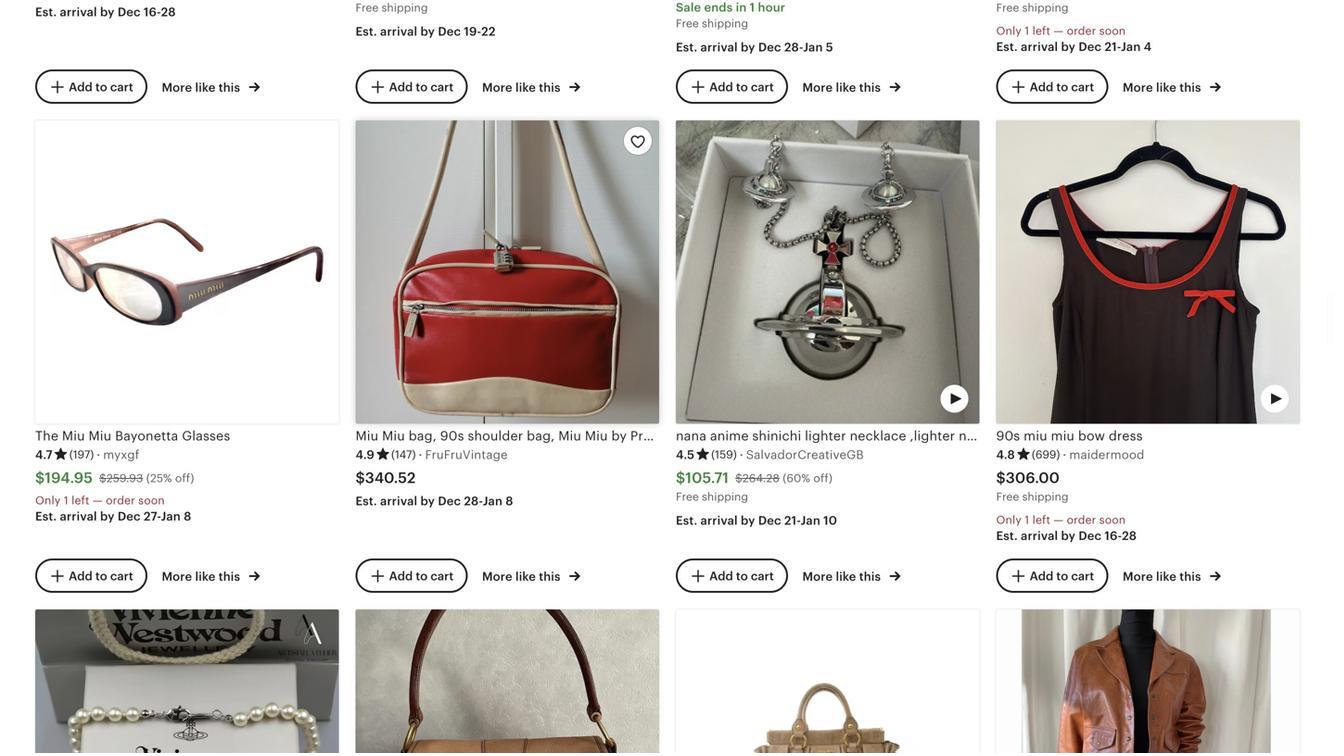Task type: locate. For each thing, give the bounding box(es) containing it.
· right (147) in the bottom left of the page
[[419, 448, 422, 462]]

1 off) from the left
[[175, 472, 194, 485]]

arrival inside $ 340.52 est. arrival by dec 28-jan 8
[[380, 495, 417, 508]]

only 1 left — order soon est. arrival by dec 27-jan 8
[[35, 495, 191, 524]]

(699)
[[1032, 449, 1060, 461]]

0 vertical spatial order
[[1067, 24, 1096, 37]]

1 vertical spatial —
[[93, 495, 103, 507]]

0 vertical spatial 28
[[161, 5, 176, 19]]

more for more like this link related to add to cart button under est. arrival by dec 28-jan 5
[[802, 81, 833, 95]]

free down 105.71 at the right bottom
[[676, 491, 699, 503]]

add to cart for add to cart button under only 1 left — order soon est. arrival by dec 27-jan 8
[[69, 570, 133, 583]]

miu
[[62, 429, 85, 444], [89, 429, 112, 444]]

free down the 306.00
[[996, 491, 1019, 503]]

— for 27-
[[93, 495, 103, 507]]

0 vertical spatial left
[[1032, 24, 1050, 37]]

· right (159)
[[740, 448, 743, 462]]

1 inside only 1 left — order soon est. arrival by dec 21-jan 4
[[1025, 24, 1029, 37]]

21- left 10
[[784, 514, 801, 528]]

more
[[162, 81, 192, 95], [482, 81, 512, 95], [802, 81, 833, 95], [1123, 81, 1153, 95], [162, 570, 192, 584], [482, 570, 512, 584], [802, 570, 833, 584], [1123, 570, 1153, 584]]

1 vertical spatial left
[[71, 495, 90, 507]]

soon inside only 1 left — order soon est. arrival by dec 16-28
[[1099, 514, 1126, 526]]

$ for 306.00
[[996, 470, 1006, 487]]

1 horizontal spatial free shipping
[[996, 1, 1068, 14]]

1 · from the left
[[97, 448, 100, 462]]

miu
[[1024, 429, 1047, 444], [1051, 429, 1075, 444]]

free shipping up only 1 left — order soon est. arrival by dec 21-jan 4
[[996, 1, 1068, 14]]

order for 21-
[[1067, 24, 1096, 37]]

add to cart button down only 1 left — order soon est. arrival by dec 16-28
[[996, 559, 1108, 593]]

2 · from the left
[[419, 448, 422, 462]]

only
[[996, 24, 1022, 37], [35, 495, 61, 507], [996, 514, 1022, 526]]

90s
[[996, 429, 1020, 444]]

in
[[736, 0, 747, 14]]

est. inside only 1 left — order soon est. arrival by dec 27-jan 8
[[35, 510, 57, 524]]

1 miu from the left
[[1024, 429, 1047, 444]]

0 horizontal spatial free shipping
[[356, 1, 428, 14]]

est.
[[35, 5, 57, 19], [356, 24, 377, 38], [996, 40, 1018, 54], [676, 40, 697, 54], [356, 495, 377, 508], [35, 510, 57, 524], [676, 514, 697, 528], [996, 529, 1018, 543]]

soon for 21-
[[1099, 24, 1126, 37]]

this
[[219, 81, 240, 95], [539, 81, 561, 95], [859, 81, 881, 95], [1180, 81, 1201, 95], [219, 570, 240, 584], [539, 570, 561, 584], [859, 570, 881, 584], [1180, 570, 1201, 584]]

to
[[95, 80, 107, 94], [416, 80, 428, 94], [736, 80, 748, 94], [1056, 80, 1068, 94], [95, 570, 107, 583], [416, 570, 428, 583], [736, 570, 748, 583], [1056, 570, 1068, 583]]

left inside only 1 left — order soon est. arrival by dec 16-28
[[1032, 514, 1050, 526]]

add to cart
[[69, 80, 133, 94], [389, 80, 454, 94], [709, 80, 774, 94], [1030, 80, 1094, 94], [69, 570, 133, 583], [389, 570, 454, 583], [709, 570, 774, 583], [1030, 570, 1094, 583]]

left inside only 1 left — order soon est. arrival by dec 21-jan 4
[[1032, 24, 1050, 37]]

free inside sale ends in 1 hour free shipping
[[676, 17, 699, 30]]

$ 105.71 $ 264.28 (60% off) free shipping
[[676, 470, 833, 503]]

2 vertical spatial soon
[[1099, 514, 1126, 526]]

the
[[35, 429, 58, 444]]

order
[[1067, 24, 1096, 37], [106, 495, 135, 507], [1067, 514, 1096, 526]]

add to cart down only 1 left — order soon est. arrival by dec 27-jan 8
[[69, 570, 133, 583]]

28
[[161, 5, 176, 19], [1122, 529, 1137, 543]]

0 horizontal spatial 28-
[[464, 495, 483, 508]]

0 horizontal spatial 21-
[[784, 514, 801, 528]]

shipping up est. arrival by dec 19-22
[[382, 1, 428, 14]]

· for 4.5
[[740, 448, 743, 462]]

0 horizontal spatial miu
[[62, 429, 85, 444]]

add to cart down $ 340.52 est. arrival by dec 28-jan 8
[[389, 570, 454, 583]]

2 vertical spatial left
[[1032, 514, 1050, 526]]

add to cart button
[[35, 70, 147, 104], [356, 70, 468, 104], [676, 70, 788, 104], [996, 70, 1108, 104], [35, 559, 147, 593], [356, 559, 468, 593], [676, 559, 788, 593], [996, 559, 1108, 593]]

259.93
[[106, 472, 143, 485]]

1 free shipping from the left
[[356, 1, 428, 14]]

left
[[1032, 24, 1050, 37], [71, 495, 90, 507], [1032, 514, 1050, 526]]

$ down 4.9 on the bottom left of the page
[[356, 470, 365, 487]]

free shipping for only 1 left — order soon
[[996, 1, 1068, 14]]

order inside only 1 left — order soon est. arrival by dec 16-28
[[1067, 514, 1096, 526]]

0 horizontal spatial 28
[[161, 5, 176, 19]]

1 horizontal spatial 28-
[[784, 40, 803, 54]]

jan inside only 1 left — order soon est. arrival by dec 27-jan 8
[[161, 510, 181, 524]]

add to cart down only 1 left — order soon est. arrival by dec 21-jan 4
[[1030, 80, 1094, 94]]

add for add to cart button under est. arrival by dec 19-22
[[389, 80, 413, 94]]

$ down 4.5
[[676, 470, 685, 487]]

add
[[69, 80, 92, 94], [389, 80, 413, 94], [709, 80, 733, 94], [1030, 80, 1053, 94], [69, 570, 92, 583], [389, 570, 413, 583], [709, 570, 733, 583], [1030, 570, 1053, 583]]

(147)
[[391, 449, 416, 461]]

shipping down 105.71 at the right bottom
[[702, 491, 748, 503]]

$ down "4.8"
[[996, 470, 1006, 487]]

add for add to cart button below only 1 left — order soon est. arrival by dec 21-jan 4
[[1030, 80, 1053, 94]]

only for 21-
[[996, 24, 1022, 37]]

0 horizontal spatial off)
[[175, 472, 194, 485]]

— for 21-
[[1054, 24, 1064, 37]]

0 vertical spatial 28-
[[784, 40, 803, 54]]

90s miu miu bow dress
[[996, 429, 1143, 444]]

order inside only 1 left — order soon est. arrival by dec 27-jan 8
[[106, 495, 135, 507]]

more like this link for add to cart button under est. arrival by dec 19-22
[[482, 77, 580, 96]]

soon inside only 1 left — order soon est. arrival by dec 21-jan 4
[[1099, 24, 1126, 37]]

· right the "(197)"
[[97, 448, 100, 462]]

soon for 27-
[[138, 495, 165, 507]]

cart down est. arrival by dec 19-22
[[431, 80, 454, 94]]

$ inside the $ 306.00 free shipping
[[996, 470, 1006, 487]]

8 inside only 1 left — order soon est. arrival by dec 27-jan 8
[[184, 510, 191, 524]]

add to cart down est. arrival by dec 19-22
[[389, 80, 454, 94]]

dec
[[118, 5, 141, 19], [438, 24, 461, 38], [1079, 40, 1102, 54], [758, 40, 781, 54], [438, 495, 461, 508], [118, 510, 141, 524], [758, 514, 781, 528], [1079, 529, 1102, 543]]

0 horizontal spatial miu
[[1024, 429, 1047, 444]]

by
[[100, 5, 115, 19], [420, 24, 435, 38], [1061, 40, 1075, 54], [741, 40, 755, 54], [420, 495, 435, 508], [100, 510, 115, 524], [741, 514, 755, 528], [1061, 529, 1075, 543]]

more like this link
[[162, 77, 260, 96], [482, 77, 580, 96], [802, 77, 901, 96], [1123, 77, 1221, 96], [162, 566, 260, 585], [482, 566, 580, 585], [802, 566, 901, 585], [1123, 566, 1221, 585]]

add for add to cart button under est. arrival by dec 16-28 on the left top of page
[[69, 80, 92, 94]]

off) inside "$ 194.95 $ 259.93 (25% off)"
[[175, 472, 194, 485]]

1 horizontal spatial 8
[[506, 495, 513, 508]]

$ down 4.7
[[35, 470, 45, 487]]

off)
[[175, 472, 194, 485], [813, 472, 833, 485]]

1 vertical spatial order
[[106, 495, 135, 507]]

2 free shipping from the left
[[996, 1, 1068, 14]]

arrival
[[60, 5, 97, 19], [380, 24, 417, 38], [1021, 40, 1058, 54], [700, 40, 738, 54], [380, 495, 417, 508], [60, 510, 97, 524], [700, 514, 738, 528], [1021, 529, 1058, 543]]

by inside only 1 left — order soon est. arrival by dec 16-28
[[1061, 529, 1075, 543]]

only 1 left — order soon est. arrival by dec 16-28
[[996, 514, 1137, 543]]

— inside only 1 left — order soon est. arrival by dec 16-28
[[1054, 514, 1064, 526]]

arrival inside only 1 left — order soon est. arrival by dec 21-jan 4
[[1021, 40, 1058, 54]]

free
[[356, 1, 379, 14], [996, 1, 1019, 14], [676, 17, 699, 30], [676, 491, 699, 503], [996, 491, 1019, 503]]

· right (699)
[[1063, 448, 1066, 462]]

4.9
[[356, 448, 375, 462]]

to down only 1 left — order soon est. arrival by dec 21-jan 4
[[1056, 80, 1068, 94]]

2 off) from the left
[[813, 472, 833, 485]]

1 horizontal spatial miu
[[1051, 429, 1075, 444]]

product video element for nana anime shinichi lighter necklace ,lighter necklace , vivienne westwood lighter necklace with giftbox image
[[676, 121, 979, 424]]

4.8
[[996, 448, 1015, 462]]

add for add to cart button under only 1 left — order soon est. arrival by dec 27-jan 8
[[69, 570, 92, 583]]

more like this
[[162, 81, 243, 95], [482, 81, 564, 95], [802, 81, 884, 95], [1123, 81, 1204, 95], [162, 570, 243, 584], [482, 570, 564, 584], [802, 570, 884, 584], [1123, 570, 1204, 584]]

1 inside only 1 left — order soon est. arrival by dec 27-jan 8
[[64, 495, 68, 507]]

only inside only 1 left — order soon est. arrival by dec 16-28
[[996, 514, 1022, 526]]

arrival inside only 1 left — order soon est. arrival by dec 16-28
[[1021, 529, 1058, 543]]

hour
[[758, 0, 785, 14]]

1 horizontal spatial miu
[[89, 429, 112, 444]]

4
[[1144, 40, 1152, 54]]

0 vertical spatial 8
[[506, 495, 513, 508]]

shipping down the 306.00
[[1022, 491, 1068, 503]]

4 · from the left
[[1063, 448, 1066, 462]]

add to cart button down est. arrival by dec 16-28 on the left top of page
[[35, 70, 147, 104]]

shipping
[[382, 1, 428, 14], [1022, 1, 1068, 14], [702, 17, 748, 30], [702, 491, 748, 503], [1022, 491, 1068, 503]]

add to cart for add to cart button underneath est. arrival by dec 21-jan 10
[[709, 570, 774, 583]]

1 miu from the left
[[62, 429, 85, 444]]

0 vertical spatial 21-
[[1105, 40, 1121, 54]]

to down est. arrival by dec 19-22
[[416, 80, 428, 94]]

est. inside $ 340.52 est. arrival by dec 28-jan 8
[[356, 495, 377, 508]]

nana anime shinichi lighter necklace ,lighter necklace , vivienne westwood lighter necklace with giftbox image
[[676, 121, 979, 424]]

0 vertical spatial 16-
[[144, 5, 161, 19]]

28-
[[784, 40, 803, 54], [464, 495, 483, 508]]

add to cart for add to cart button under est. arrival by dec 28-jan 5
[[709, 80, 774, 94]]

arrival inside only 1 left — order soon est. arrival by dec 27-jan 8
[[60, 510, 97, 524]]

0 vertical spatial only
[[996, 24, 1022, 37]]

10
[[823, 514, 837, 528]]

$
[[35, 470, 45, 487], [356, 470, 365, 487], [676, 470, 685, 487], [996, 470, 1006, 487], [99, 472, 106, 485], [735, 472, 743, 485]]

more like this link for add to cart button under only 1 left — order soon est. arrival by dec 27-jan 8
[[162, 566, 260, 585]]

0 vertical spatial —
[[1054, 24, 1064, 37]]

dec inside only 1 left — order soon est. arrival by dec 21-jan 4
[[1079, 40, 1102, 54]]

28 inside only 1 left — order soon est. arrival by dec 16-28
[[1122, 529, 1137, 543]]

add to cart button down est. arrival by dec 19-22
[[356, 70, 468, 104]]

like
[[195, 81, 216, 95], [515, 81, 536, 95], [836, 81, 856, 95], [1156, 81, 1176, 95], [195, 570, 216, 584], [515, 570, 536, 584], [836, 570, 856, 584], [1156, 570, 1176, 584]]

ends
[[704, 0, 733, 14]]

2 vertical spatial —
[[1054, 514, 1064, 526]]

194.95
[[45, 470, 93, 487]]

sale ends in 1 hour free shipping
[[676, 0, 785, 30]]

est. inside only 1 left — order soon est. arrival by dec 16-28
[[996, 529, 1018, 543]]

soon inside only 1 left — order soon est. arrival by dec 27-jan 8
[[138, 495, 165, 507]]

2 miu from the left
[[89, 429, 112, 444]]

cart down only 1 left — order soon est. arrival by dec 16-28
[[1071, 570, 1094, 583]]

only inside only 1 left — order soon est. arrival by dec 21-jan 4
[[996, 24, 1022, 37]]

add to cart down est. arrival by dec 16-28 on the left top of page
[[69, 80, 133, 94]]

1 inside only 1 left — order soon est. arrival by dec 16-28
[[1025, 514, 1029, 526]]

1
[[750, 0, 755, 14], [1025, 24, 1029, 37], [64, 495, 68, 507], [1025, 514, 1029, 526]]

5
[[826, 40, 833, 54]]

free shipping up est. arrival by dec 19-22
[[356, 1, 428, 14]]

cart
[[110, 80, 133, 94], [431, 80, 454, 94], [751, 80, 774, 94], [1071, 80, 1094, 94], [110, 570, 133, 583], [431, 570, 454, 583], [751, 570, 774, 583], [1071, 570, 1094, 583]]

left inside only 1 left — order soon est. arrival by dec 27-jan 8
[[71, 495, 90, 507]]

·
[[97, 448, 100, 462], [419, 448, 422, 462], [740, 448, 743, 462], [1063, 448, 1066, 462]]

add for add to cart button underneath est. arrival by dec 21-jan 10
[[709, 570, 733, 583]]

cart down est. arrival by dec 21-jan 10
[[751, 570, 774, 583]]

1 horizontal spatial 16-
[[1105, 529, 1122, 543]]

soon
[[1099, 24, 1126, 37], [138, 495, 165, 507], [1099, 514, 1126, 526]]

order inside only 1 left — order soon est. arrival by dec 21-jan 4
[[1067, 24, 1096, 37]]

free shipping
[[356, 1, 428, 14], [996, 1, 1068, 14]]

more for add to cart button under est. arrival by dec 19-22's more like this link
[[482, 81, 512, 95]]

off) right (25%
[[175, 472, 194, 485]]

more like this link for add to cart button below only 1 left — order soon est. arrival by dec 16-28
[[1123, 566, 1221, 585]]

21-
[[1105, 40, 1121, 54], [784, 514, 801, 528]]

0 vertical spatial soon
[[1099, 24, 1126, 37]]

· for 4.8
[[1063, 448, 1066, 462]]

sale
[[676, 0, 701, 14]]

3 · from the left
[[740, 448, 743, 462]]

free up only 1 left — order soon est. arrival by dec 21-jan 4
[[996, 1, 1019, 14]]

$ up only 1 left — order soon est. arrival by dec 27-jan 8
[[99, 472, 106, 485]]

— inside only 1 left — order soon est. arrival by dec 27-jan 8
[[93, 495, 103, 507]]

1 vertical spatial 8
[[184, 510, 191, 524]]

off) right the (60%
[[813, 472, 833, 485]]

shipping down ends
[[702, 17, 748, 30]]

off) inside $ 105.71 $ 264.28 (60% off) free shipping
[[813, 472, 833, 485]]

dec inside only 1 left — order soon est. arrival by dec 27-jan 8
[[118, 510, 141, 524]]

add to cart down est. arrival by dec 28-jan 5
[[709, 80, 774, 94]]

$ for 194.95
[[35, 470, 45, 487]]

more like this link for add to cart button under est. arrival by dec 16-28 on the left top of page
[[162, 77, 260, 96]]

16-
[[144, 5, 161, 19], [1105, 529, 1122, 543]]

add to cart for add to cart button below only 1 left — order soon est. arrival by dec 21-jan 4
[[1030, 80, 1094, 94]]

product video element
[[676, 121, 979, 424], [996, 121, 1300, 424], [35, 610, 339, 754], [996, 610, 1300, 754]]

2 vertical spatial only
[[996, 514, 1022, 526]]

$ for 105.71
[[676, 470, 685, 487]]

1 horizontal spatial off)
[[813, 472, 833, 485]]

only inside only 1 left — order soon est. arrival by dec 27-jan 8
[[35, 495, 61, 507]]

product video element for vivienne westwood pearl necklace | 925 sterling silver saturn pendant | gift box for her | pearl chain jewellery | christmas daughter wife image
[[35, 610, 339, 754]]

add to cart down only 1 left — order soon est. arrival by dec 16-28
[[1030, 570, 1094, 583]]

1 vertical spatial 28
[[1122, 529, 1137, 543]]

2 vertical spatial order
[[1067, 514, 1096, 526]]

1 vertical spatial only
[[35, 495, 61, 507]]

add to cart down est. arrival by dec 21-jan 10
[[709, 570, 774, 583]]

264.28
[[743, 472, 780, 485]]

21- left 4
[[1105, 40, 1121, 54]]

more for add to cart button under only 1 left — order soon est. arrival by dec 27-jan 8's more like this link
[[162, 570, 192, 584]]

dec inside $ 340.52 est. arrival by dec 28-jan 8
[[438, 495, 461, 508]]

1 vertical spatial 28-
[[464, 495, 483, 508]]

—
[[1054, 24, 1064, 37], [93, 495, 103, 507], [1054, 514, 1064, 526]]

1 horizontal spatial 28
[[1122, 529, 1137, 543]]

1 horizontal spatial 21-
[[1105, 40, 1121, 54]]

1 vertical spatial soon
[[138, 495, 165, 507]]

0 horizontal spatial 8
[[184, 510, 191, 524]]

to down $ 340.52 est. arrival by dec 28-jan 8
[[416, 570, 428, 583]]

$ inside "$ 194.95 $ 259.93 (25% off)"
[[99, 472, 106, 485]]

1 vertical spatial 16-
[[1105, 529, 1122, 543]]

22
[[481, 24, 496, 38]]

— inside only 1 left — order soon est. arrival by dec 21-jan 4
[[1054, 24, 1064, 37]]

free down sale
[[676, 17, 699, 30]]

est. arrival by dec 21-jan 10
[[676, 514, 837, 528]]

8
[[506, 495, 513, 508], [184, 510, 191, 524]]

$ inside $ 340.52 est. arrival by dec 28-jan 8
[[356, 470, 365, 487]]

vivienne westwood pearl necklace | 925 sterling silver saturn pendant | gift box for her | pearl chain jewellery | christmas daughter wife image
[[35, 610, 339, 754]]

jan
[[1121, 40, 1141, 54], [803, 40, 823, 54], [483, 495, 503, 508], [161, 510, 181, 524], [801, 514, 820, 528]]



Task type: vqa. For each thing, say whether or not it's contained in the screenshot.
rightmost Free shipping
yes



Task type: describe. For each thing, give the bounding box(es) containing it.
8 inside $ 340.52 est. arrival by dec 28-jan 8
[[506, 495, 513, 508]]

more like this link for add to cart button under $ 340.52 est. arrival by dec 28-jan 8
[[482, 566, 580, 585]]

(159)
[[711, 449, 737, 461]]

order for 27-
[[106, 495, 135, 507]]

free inside $ 105.71 $ 264.28 (60% off) free shipping
[[676, 491, 699, 503]]

more for more like this link related to add to cart button below only 1 left — order soon est. arrival by dec 16-28
[[1123, 570, 1153, 584]]

est. arrival by dec 19-22
[[356, 24, 496, 38]]

miu miu vitello bag image
[[676, 610, 979, 754]]

est. arrival by dec 16-28
[[35, 5, 176, 19]]

$ down (159)
[[735, 472, 743, 485]]

only for 27-
[[35, 495, 61, 507]]

0 horizontal spatial 16-
[[144, 5, 161, 19]]

add to cart button down est. arrival by dec 28-jan 5
[[676, 70, 788, 104]]

more like this link for add to cart button underneath est. arrival by dec 21-jan 10
[[802, 566, 901, 585]]

more for add to cart button under $ 340.52 est. arrival by dec 28-jan 8's more like this link
[[482, 570, 512, 584]]

dec inside only 1 left — order soon est. arrival by dec 16-28
[[1079, 529, 1102, 543]]

add to cart button down only 1 left — order soon est. arrival by dec 21-jan 4
[[996, 70, 1108, 104]]

$ 340.52 est. arrival by dec 28-jan 8
[[356, 470, 513, 508]]

cart down only 1 left — order soon est. arrival by dec 21-jan 4
[[1071, 80, 1094, 94]]

the miu miu bayonetta glasses image
[[35, 121, 339, 424]]

more like this link for add to cart button below only 1 left — order soon est. arrival by dec 21-jan 4
[[1123, 77, 1221, 96]]

1 for 27-
[[64, 495, 68, 507]]

$ for 340.52
[[356, 470, 365, 487]]

more for add to cart button under est. arrival by dec 16-28 on the left top of page more like this link
[[162, 81, 192, 95]]

21- inside only 1 left — order soon est. arrival by dec 21-jan 4
[[1105, 40, 1121, 54]]

shipping inside $ 105.71 $ 264.28 (60% off) free shipping
[[702, 491, 748, 503]]

cart down est. arrival by dec 16-28 on the left top of page
[[110, 80, 133, 94]]

jan inside $ 340.52 est. arrival by dec 28-jan 8
[[483, 495, 503, 508]]

add to cart for add to cart button under $ 340.52 est. arrival by dec 28-jan 8
[[389, 570, 454, 583]]

free up est. arrival by dec 19-22
[[356, 1, 379, 14]]

2 miu from the left
[[1051, 429, 1075, 444]]

left for 16-
[[1032, 514, 1050, 526]]

to down est. arrival by dec 16-28 on the left top of page
[[95, 80, 107, 94]]

shipping inside sale ends in 1 hour free shipping
[[702, 17, 748, 30]]

the miu miu bayonetta glasses
[[35, 429, 230, 444]]

est. arrival by dec 28-jan 5
[[676, 40, 833, 54]]

by inside only 1 left — order soon est. arrival by dec 27-jan 8
[[100, 510, 115, 524]]

product video element for miu miu 90s leather jacket image
[[996, 610, 1300, 754]]

4.7
[[35, 448, 53, 462]]

more for add to cart button below only 1 left — order soon est. arrival by dec 21-jan 4's more like this link
[[1123, 81, 1153, 95]]

to down est. arrival by dec 28-jan 5
[[736, 80, 748, 94]]

add to cart for add to cart button under est. arrival by dec 16-28 on the left top of page
[[69, 80, 133, 94]]

105.71
[[685, 470, 729, 487]]

add to cart for add to cart button below only 1 left — order soon est. arrival by dec 16-28
[[1030, 570, 1094, 583]]

bayonetta
[[115, 429, 178, 444]]

1 inside sale ends in 1 hour free shipping
[[750, 0, 755, 14]]

— for 16-
[[1054, 514, 1064, 526]]

more for more like this link for add to cart button underneath est. arrival by dec 21-jan 10
[[802, 570, 833, 584]]

more like this link for add to cart button under est. arrival by dec 28-jan 5
[[802, 77, 901, 96]]

shipping up only 1 left — order soon est. arrival by dec 21-jan 4
[[1022, 1, 1068, 14]]

19-
[[464, 24, 481, 38]]

add for add to cart button below only 1 left — order soon est. arrival by dec 16-28
[[1030, 570, 1053, 583]]

order for 16-
[[1067, 514, 1096, 526]]

dress
[[1109, 429, 1143, 444]]

1 for 16-
[[1025, 514, 1029, 526]]

cart down only 1 left — order soon est. arrival by dec 27-jan 8
[[110, 570, 133, 583]]

27-
[[144, 510, 161, 524]]

left for 27-
[[71, 495, 90, 507]]

(60%
[[783, 472, 810, 485]]

only 1 left — order soon est. arrival by dec 21-jan 4
[[996, 24, 1152, 54]]

$ 194.95 $ 259.93 (25% off)
[[35, 470, 194, 487]]

left for 21-
[[1032, 24, 1050, 37]]

add to cart for add to cart button under est. arrival by dec 19-22
[[389, 80, 454, 94]]

by inside only 1 left — order soon est. arrival by dec 21-jan 4
[[1061, 40, 1075, 54]]

off) for 194.95
[[175, 472, 194, 485]]

cart down est. arrival by dec 28-jan 5
[[751, 80, 774, 94]]

soon for 16-
[[1099, 514, 1126, 526]]

28- inside $ 340.52 est. arrival by dec 28-jan 8
[[464, 495, 483, 508]]

free shipping for est. arrival by
[[356, 1, 428, 14]]

4.5
[[676, 448, 695, 462]]

to down only 1 left — order soon est. arrival by dec 27-jan 8
[[95, 570, 107, 583]]

$ 306.00 free shipping
[[996, 470, 1068, 503]]

1 vertical spatial 21-
[[784, 514, 801, 528]]

add to cart button down est. arrival by dec 21-jan 10
[[676, 559, 788, 593]]

to down est. arrival by dec 21-jan 10
[[736, 570, 748, 583]]

add for add to cart button under $ 340.52 est. arrival by dec 28-jan 8
[[389, 570, 413, 583]]

jan inside only 1 left — order soon est. arrival by dec 21-jan 4
[[1121, 40, 1141, 54]]

miu miu 90s leather jacket image
[[996, 610, 1300, 754]]

· for 4.9
[[419, 448, 422, 462]]

miu miu bag, 90s shoulder bag, miu miu by prada, red leather bag, sports bag, iconic prada bag, italian style, beige handlebag, prada bag image
[[356, 121, 659, 424]]

est. inside only 1 left — order soon est. arrival by dec 21-jan 4
[[996, 40, 1018, 54]]

only for 16-
[[996, 514, 1022, 526]]

90s miu miu bow dress image
[[996, 121, 1300, 424]]

add to cart button down only 1 left — order soon est. arrival by dec 27-jan 8
[[35, 559, 147, 593]]

off) for 105.71
[[813, 472, 833, 485]]

· for 4.7
[[97, 448, 100, 462]]

glasses
[[182, 429, 230, 444]]

bow
[[1078, 429, 1105, 444]]

product video element for '90s miu miu bow dress' image
[[996, 121, 1300, 424]]

1 for 21-
[[1025, 24, 1029, 37]]

16- inside only 1 left — order soon est. arrival by dec 16-28
[[1105, 529, 1122, 543]]

miu miu vintage bag shoulder bag purse women handbag present image
[[356, 610, 659, 754]]

shipping inside the $ 306.00 free shipping
[[1022, 491, 1068, 503]]

306.00
[[1006, 470, 1060, 487]]

(25%
[[146, 472, 172, 485]]

340.52
[[365, 470, 416, 487]]

to down only 1 left — order soon est. arrival by dec 16-28
[[1056, 570, 1068, 583]]

free inside the $ 306.00 free shipping
[[996, 491, 1019, 503]]

by inside $ 340.52 est. arrival by dec 28-jan 8
[[420, 495, 435, 508]]

cart down $ 340.52 est. arrival by dec 28-jan 8
[[431, 570, 454, 583]]

add to cart button down $ 340.52 est. arrival by dec 28-jan 8
[[356, 559, 468, 593]]

add for add to cart button under est. arrival by dec 28-jan 5
[[709, 80, 733, 94]]

(197)
[[69, 449, 94, 461]]



